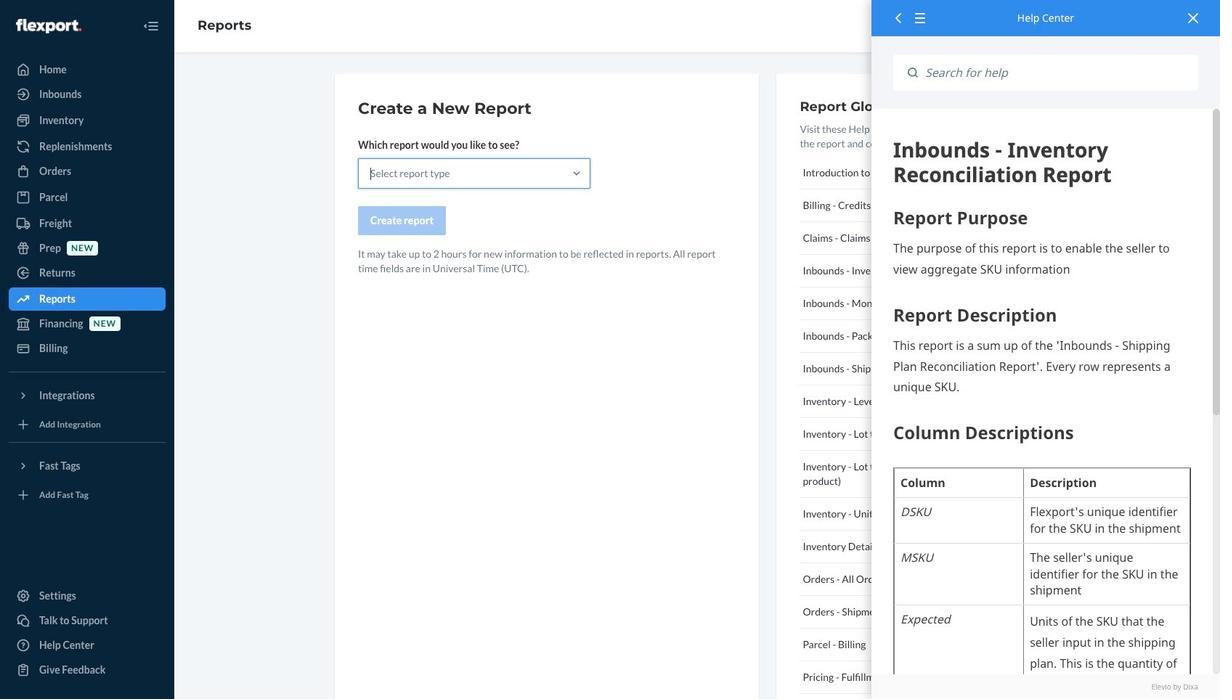 Task type: locate. For each thing, give the bounding box(es) containing it.
flexport logo image
[[16, 19, 81, 33]]

close navigation image
[[142, 17, 160, 35]]

Search search field
[[919, 54, 1199, 91]]



Task type: vqa. For each thing, say whether or not it's contained in the screenshot.
Flexport logo
yes



